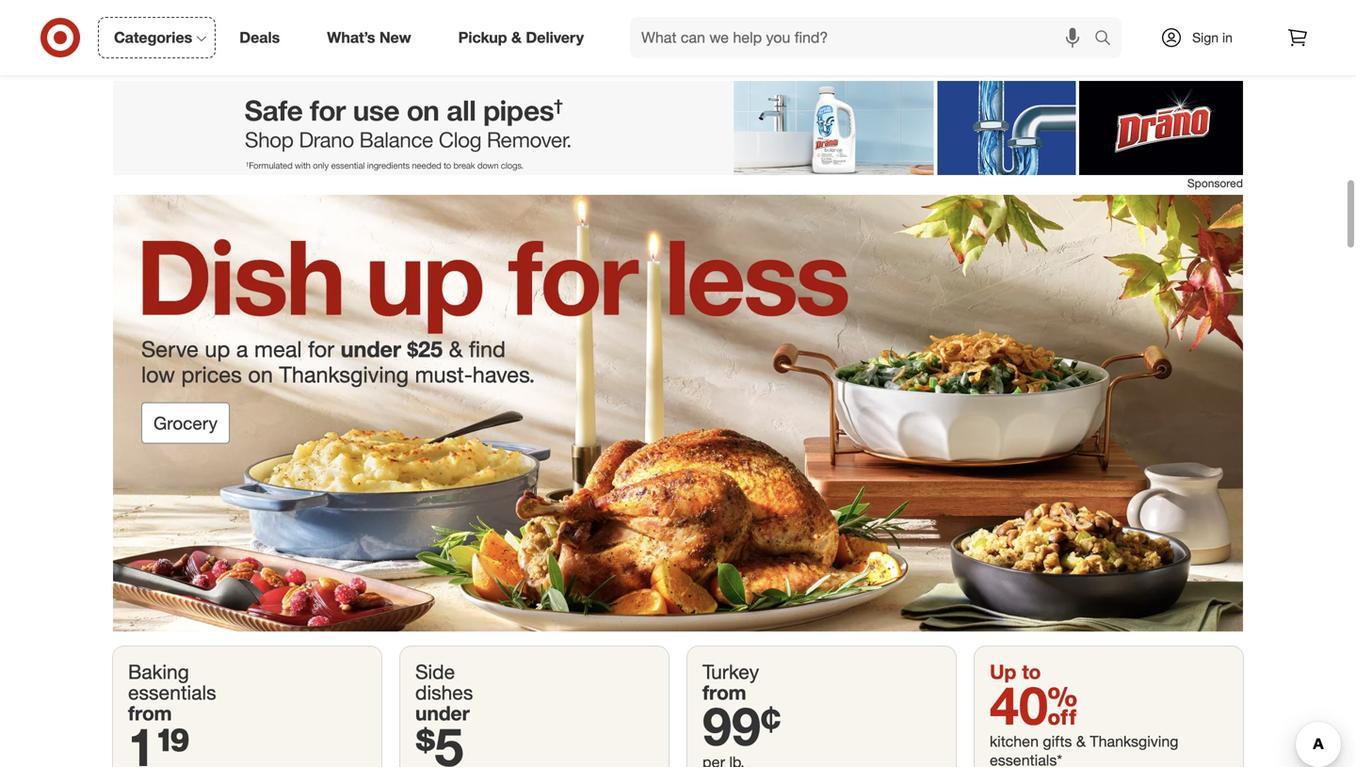 Task type: describe. For each thing, give the bounding box(es) containing it.
thanksgiving inside the kitchen gifts & thanksgiving essentials*
[[1091, 733, 1179, 751]]

grocery button
[[141, 403, 230, 444]]

$25
[[408, 336, 443, 363]]

& inside the kitchen gifts & thanksgiving essentials*
[[1077, 733, 1086, 751]]

search
[[1086, 30, 1132, 49]]

essentials*
[[990, 752, 1063, 768]]

in
[[1223, 29, 1233, 46]]

thanksgiving inside '& find low prices on thanksgiving must-haves.'
[[279, 362, 409, 388]]

dishes
[[416, 681, 473, 705]]

dish up for less image
[[113, 195, 1244, 633]]

baking essentials from
[[128, 660, 216, 726]]

a
[[236, 336, 248, 363]]

serve up a meal for under $25
[[141, 336, 443, 363]]

under inside 'side dishes under'
[[416, 702, 470, 726]]

side
[[416, 660, 455, 684]]

sponsored
[[1188, 176, 1244, 190]]

deals
[[240, 28, 280, 47]]

40
[[990, 674, 1078, 738]]

99¢
[[703, 694, 781, 759]]

grocery
[[154, 412, 218, 434]]

0 vertical spatial &
[[512, 28, 522, 47]]

advertisement region
[[113, 81, 1244, 175]]

delivery
[[526, 28, 584, 47]]

for
[[308, 336, 335, 363]]

kitchen gifts & thanksgiving essentials*
[[990, 733, 1179, 768]]



Task type: vqa. For each thing, say whether or not it's contained in the screenshot.
Spruce
no



Task type: locate. For each thing, give the bounding box(es) containing it.
What can we help you find? suggestions appear below search field
[[630, 17, 1100, 58]]

from inside the turkey from
[[703, 681, 747, 705]]

sign in link
[[1145, 17, 1263, 58]]

0 vertical spatial under
[[341, 336, 401, 363]]

0 horizontal spatial under
[[341, 336, 401, 363]]

2 vertical spatial &
[[1077, 733, 1086, 751]]

0 horizontal spatial &
[[449, 336, 463, 363]]

turkey
[[703, 660, 760, 684]]

& right $25
[[449, 336, 463, 363]]

what's
[[327, 28, 375, 47]]

categories
[[114, 28, 192, 47]]

up
[[990, 660, 1017, 684]]

thanksgiving right gifts
[[1091, 733, 1179, 751]]

pickup
[[459, 28, 507, 47]]

up to
[[990, 660, 1042, 684]]

1 vertical spatial thanksgiving
[[1091, 733, 1179, 751]]

categories link
[[98, 17, 216, 58]]

kitchen
[[990, 733, 1039, 751]]

find
[[469, 336, 506, 363]]

prices
[[181, 362, 242, 388]]

1 vertical spatial under
[[416, 702, 470, 726]]

from
[[703, 681, 747, 705], [128, 702, 172, 726]]

under
[[341, 336, 401, 363], [416, 702, 470, 726]]

under right "for"
[[341, 336, 401, 363]]

meal
[[254, 336, 302, 363]]

turkey from
[[703, 660, 760, 705]]

haves.
[[473, 362, 535, 388]]

on
[[248, 362, 273, 388]]

deals link
[[224, 17, 304, 58]]

1 horizontal spatial under
[[416, 702, 470, 726]]

1 vertical spatial &
[[449, 336, 463, 363]]

essentials
[[128, 681, 216, 705]]

& right gifts
[[1077, 733, 1086, 751]]

search button
[[1086, 17, 1132, 62]]

what's new
[[327, 28, 411, 47]]

2 horizontal spatial &
[[1077, 733, 1086, 751]]

baking
[[128, 660, 189, 684]]

sign
[[1193, 29, 1219, 46]]

what's new link
[[311, 17, 435, 58]]

up
[[205, 336, 230, 363]]

serve
[[141, 336, 199, 363]]

&
[[512, 28, 522, 47], [449, 336, 463, 363], [1077, 733, 1086, 751]]

pickup & delivery
[[459, 28, 584, 47]]

low
[[141, 362, 175, 388]]

thanksgiving right on
[[279, 362, 409, 388]]

thanksgiving
[[279, 362, 409, 388], [1091, 733, 1179, 751]]

1 horizontal spatial thanksgiving
[[1091, 733, 1179, 751]]

new
[[380, 28, 411, 47]]

under down side
[[416, 702, 470, 726]]

side dishes under
[[416, 660, 473, 726]]

1 horizontal spatial &
[[512, 28, 522, 47]]

0 horizontal spatial from
[[128, 702, 172, 726]]

gifts
[[1043, 733, 1073, 751]]

must-
[[415, 362, 473, 388]]

& right pickup
[[512, 28, 522, 47]]

& inside '& find low prices on thanksgiving must-haves.'
[[449, 336, 463, 363]]

pickup & delivery link
[[443, 17, 608, 58]]

1 horizontal spatial from
[[703, 681, 747, 705]]

sign in
[[1193, 29, 1233, 46]]

0 vertical spatial thanksgiving
[[279, 362, 409, 388]]

from inside baking essentials from
[[128, 702, 172, 726]]

& find low prices on thanksgiving must-haves.
[[141, 336, 535, 388]]

to
[[1023, 660, 1042, 684]]

0 horizontal spatial thanksgiving
[[279, 362, 409, 388]]



